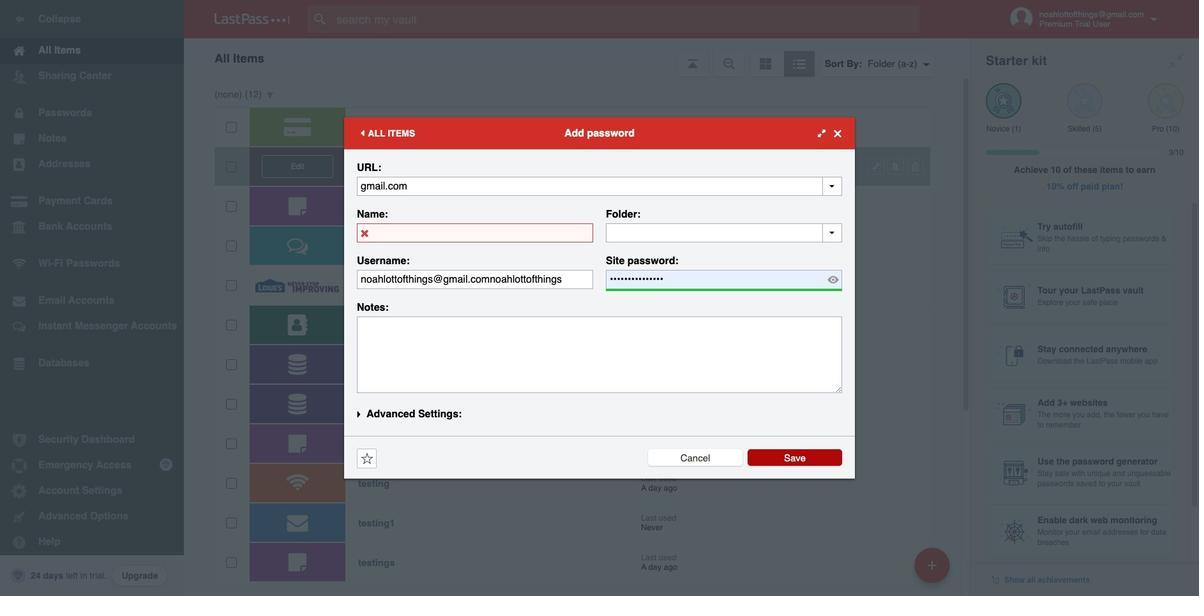 Task type: locate. For each thing, give the bounding box(es) containing it.
dialog
[[344, 117, 855, 479]]

None text field
[[357, 223, 593, 243], [606, 223, 842, 243], [357, 270, 593, 289], [357, 223, 593, 243], [606, 223, 842, 243], [357, 270, 593, 289]]

None text field
[[357, 177, 842, 196], [357, 317, 842, 393], [357, 177, 842, 196], [357, 317, 842, 393]]

new item image
[[928, 561, 937, 570]]

vault options navigation
[[184, 38, 971, 77]]

None password field
[[606, 270, 842, 289]]

Search search field
[[308, 5, 944, 33]]

main navigation navigation
[[0, 0, 184, 596]]



Task type: describe. For each thing, give the bounding box(es) containing it.
new item navigation
[[910, 544, 958, 596]]

search my vault text field
[[308, 5, 944, 33]]

lastpass image
[[215, 13, 290, 25]]



